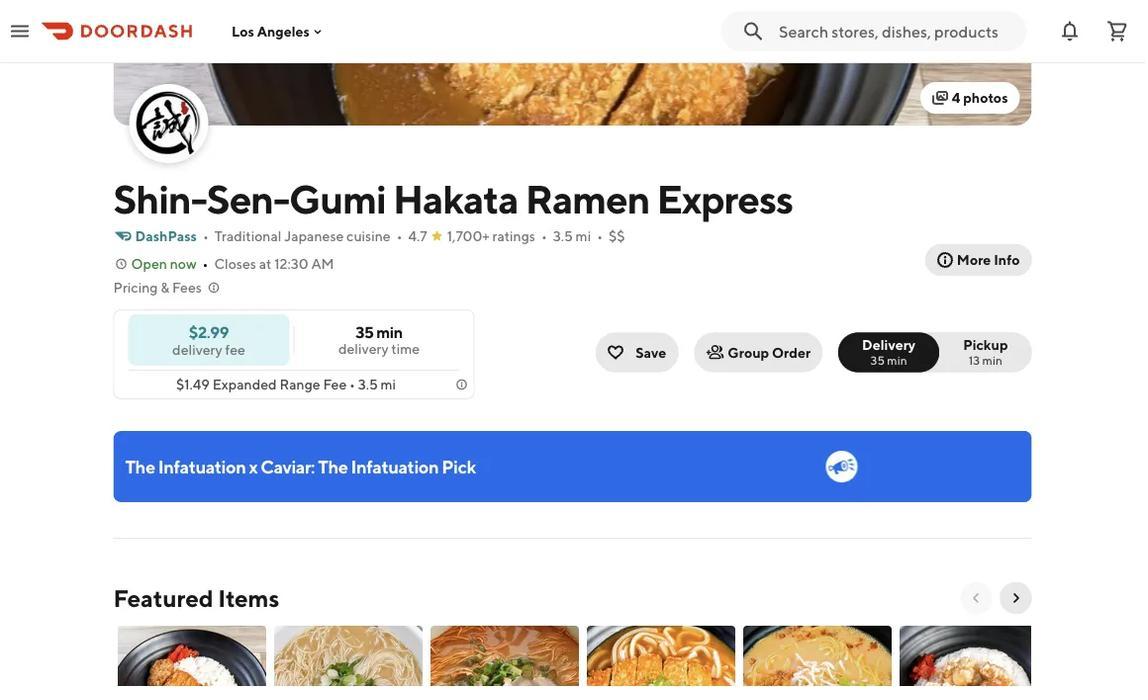 Task type: vqa. For each thing, say whether or not it's contained in the screenshot.
leftmost 'Infatuation'
yes



Task type: locate. For each thing, give the bounding box(es) containing it.
am
[[311, 256, 334, 272]]

0 horizontal spatial 35
[[356, 323, 374, 342]]

1 horizontal spatial infatuation
[[351, 456, 439, 478]]

min inside delivery 35 min
[[887, 354, 907, 368]]

dashpass
[[135, 228, 197, 244]]

4 photos
[[952, 90, 1008, 106]]

0 vertical spatial 35
[[356, 323, 374, 342]]

• closes at 12:30 am
[[202, 256, 334, 272]]

save
[[636, 344, 666, 361]]

cuisine
[[347, 228, 391, 244]]

1 vertical spatial 35
[[871, 354, 885, 368]]

x
[[249, 456, 258, 478]]

fee
[[225, 341, 245, 358]]

none radio containing pickup
[[928, 333, 1032, 373]]

35
[[356, 323, 374, 342], [871, 354, 885, 368]]

•
[[203, 228, 209, 244], [397, 228, 402, 244], [541, 228, 547, 244], [597, 228, 603, 244], [202, 256, 208, 272], [349, 377, 355, 393]]

hakata ramen image
[[274, 627, 422, 688]]

None radio
[[838, 333, 939, 373]]

angeles
[[257, 23, 310, 39]]

1,700+ ratings •
[[447, 228, 547, 244]]

closes
[[214, 256, 256, 272]]

group
[[728, 344, 769, 361]]

fee
[[323, 377, 347, 393]]

delivery up $1.49
[[172, 341, 222, 358]]

shin-sen-gumi hakata ramen express image
[[113, 0, 1032, 126], [131, 86, 206, 161]]

mi left $$
[[576, 228, 591, 244]]

the
[[125, 456, 155, 478], [318, 456, 348, 478]]

0 horizontal spatial the
[[125, 456, 155, 478]]

• right 'now'
[[202, 256, 208, 272]]

infatuation
[[158, 456, 246, 478], [351, 456, 439, 478]]

pork cutlet curry udon image
[[586, 627, 735, 688]]

photos
[[963, 90, 1008, 106]]

0 horizontal spatial delivery
[[172, 341, 222, 358]]

none radio containing delivery
[[838, 333, 939, 373]]

items
[[218, 584, 279, 613]]

• right dashpass
[[203, 228, 209, 244]]

min
[[376, 323, 403, 342], [887, 354, 907, 368], [982, 354, 1002, 368]]

infatuation left pick
[[351, 456, 439, 478]]

1 horizontal spatial 35
[[871, 354, 885, 368]]

$1.49 expanded range fee • 3.5 mi image
[[454, 377, 470, 393]]

$1.49 expanded range fee • 3.5 mi
[[176, 377, 396, 393]]

&
[[161, 280, 169, 296]]

1 infatuation from the left
[[158, 456, 246, 478]]

3.5 mi • $$
[[553, 228, 625, 244]]

min inside pickup 13 min
[[982, 354, 1002, 368]]

0 horizontal spatial infatuation
[[158, 456, 246, 478]]

satsuma ramen image
[[743, 627, 891, 688]]

express
[[657, 175, 793, 222]]

0 items, open order cart image
[[1106, 19, 1129, 43]]

35 down delivery
[[871, 354, 885, 368]]

Store search: begin typing to search for stores available on DoorDash text field
[[779, 20, 1014, 42]]

featured items heading
[[113, 583, 279, 615]]

0 horizontal spatial mi
[[381, 377, 396, 393]]

range
[[280, 377, 320, 393]]

pickup 13 min
[[963, 337, 1008, 368]]

los angeles
[[232, 23, 310, 39]]

traditional japanese cuisine
[[215, 228, 391, 244]]

delivery left the time
[[338, 341, 388, 357]]

1,700+
[[447, 228, 490, 244]]

shin-
[[113, 175, 207, 222]]

2 horizontal spatial min
[[982, 354, 1002, 368]]

traditional
[[215, 228, 281, 244]]

3.5 right "fee"
[[358, 377, 378, 393]]

35 left the time
[[356, 323, 374, 342]]

4
[[952, 90, 960, 106]]

delivery inside 35 min delivery time
[[338, 341, 388, 357]]

0 horizontal spatial min
[[376, 323, 403, 342]]

• right "fee"
[[349, 377, 355, 393]]

1 horizontal spatial delivery
[[338, 341, 388, 357]]

infatuation left x
[[158, 456, 246, 478]]

0 vertical spatial 3.5
[[553, 228, 573, 244]]

1 horizontal spatial the
[[318, 456, 348, 478]]

at
[[259, 256, 272, 272]]

mi down the time
[[381, 377, 396, 393]]

1 horizontal spatial mi
[[576, 228, 591, 244]]

• left $$
[[597, 228, 603, 244]]

ratings
[[492, 228, 535, 244]]

curry rice (chicken karaage) image
[[899, 627, 1048, 688]]

• right ratings
[[541, 228, 547, 244]]

more info
[[957, 252, 1020, 268]]

1 vertical spatial 3.5
[[358, 377, 378, 393]]

delivery
[[338, 341, 388, 357], [172, 341, 222, 358]]

save button
[[596, 333, 678, 373]]

$2.99 delivery fee
[[172, 323, 245, 358]]

1 horizontal spatial min
[[887, 354, 907, 368]]

None radio
[[928, 333, 1032, 373]]

3.5 down ramen
[[553, 228, 573, 244]]

3.5
[[553, 228, 573, 244], [358, 377, 378, 393]]

order methods option group
[[838, 333, 1032, 373]]

delivery 35 min
[[862, 337, 916, 368]]

mi
[[576, 228, 591, 244], [381, 377, 396, 393]]



Task type: describe. For each thing, give the bounding box(es) containing it.
$2.99
[[189, 323, 229, 341]]

next button of carousel image
[[1008, 591, 1024, 607]]

pricing & fees button
[[113, 278, 222, 298]]

more
[[957, 252, 991, 268]]

$1.49
[[176, 377, 210, 393]]

hakata
[[393, 175, 518, 222]]

4.7
[[408, 228, 427, 244]]

35 inside 35 min delivery time
[[356, 323, 374, 342]]

group order button
[[694, 333, 823, 373]]

1 horizontal spatial 3.5
[[553, 228, 573, 244]]

0 vertical spatial mi
[[576, 228, 591, 244]]

delivery inside '$2.99 delivery fee'
[[172, 341, 222, 358]]

0 horizontal spatial 3.5
[[358, 377, 378, 393]]

japanese
[[284, 228, 344, 244]]

min for delivery
[[887, 354, 907, 368]]

los
[[232, 23, 254, 39]]

group order
[[728, 344, 811, 361]]

spicy hakata ramen image
[[430, 627, 579, 688]]

time
[[391, 341, 420, 357]]

notification bell image
[[1058, 19, 1082, 43]]

open
[[131, 256, 167, 272]]

35 min delivery time
[[338, 323, 420, 357]]

35 inside delivery 35 min
[[871, 354, 885, 368]]

fees
[[172, 280, 202, 296]]

13
[[969, 354, 980, 368]]

gumi
[[289, 175, 386, 222]]

pickup
[[963, 337, 1008, 353]]

delivery
[[862, 337, 916, 353]]

the infatuation x caviar: the infatuation pick
[[125, 456, 476, 478]]

min inside 35 min delivery time
[[376, 323, 403, 342]]

expanded
[[212, 377, 277, 393]]

12:30
[[274, 256, 308, 272]]

now
[[170, 256, 197, 272]]

pricing
[[113, 280, 158, 296]]

order
[[772, 344, 811, 361]]

los angeles button
[[232, 23, 326, 39]]

featured
[[113, 584, 213, 613]]

previous button of carousel image
[[968, 591, 984, 607]]

pick
[[442, 456, 476, 478]]

1 vertical spatial mi
[[381, 377, 396, 393]]

info
[[994, 252, 1020, 268]]

curry rice (pork cutlet) image
[[117, 627, 266, 688]]

$$
[[609, 228, 625, 244]]

more info button
[[925, 244, 1032, 276]]

min for pickup
[[982, 354, 1002, 368]]

featured items
[[113, 584, 279, 613]]

4 photos button
[[920, 82, 1020, 114]]

shin-sen-gumi hakata ramen express
[[113, 175, 793, 222]]

open menu image
[[8, 19, 32, 43]]

• left 4.7
[[397, 228, 402, 244]]

pricing & fees
[[113, 280, 202, 296]]

open now
[[131, 256, 197, 272]]

2 the from the left
[[318, 456, 348, 478]]

dashpass •
[[135, 228, 209, 244]]

caviar:
[[261, 456, 315, 478]]

1 the from the left
[[125, 456, 155, 478]]

sen-
[[207, 175, 289, 222]]

ramen
[[525, 175, 650, 222]]

2 infatuation from the left
[[351, 456, 439, 478]]



